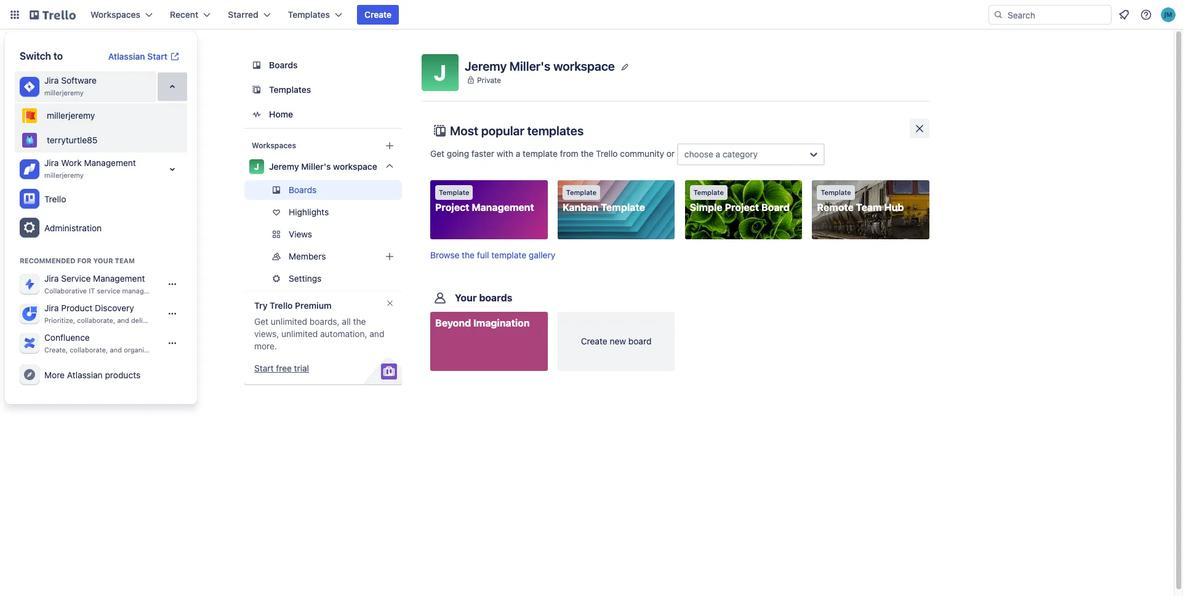 Task type: vqa. For each thing, say whether or not it's contained in the screenshot.
bottommost the Boards
yes



Task type: describe. For each thing, give the bounding box(es) containing it.
project inside template simple project board
[[725, 202, 759, 213]]

switch to
[[20, 50, 63, 62]]

0 horizontal spatial a
[[516, 148, 520, 159]]

2 boards link from the top
[[244, 180, 402, 200]]

beyond imagination
[[435, 318, 530, 329]]

starred button
[[221, 5, 278, 25]]

management
[[122, 287, 164, 295]]

1 vertical spatial the
[[462, 250, 475, 261]]

for
[[77, 257, 91, 265]]

home
[[269, 109, 293, 119]]

popular
[[481, 124, 524, 138]]

product
[[61, 303, 93, 313]]

add image
[[382, 249, 397, 264]]

0 horizontal spatial j
[[254, 161, 259, 172]]

template simple project board
[[690, 188, 790, 213]]

or
[[666, 148, 675, 159]]

templates inside dropdown button
[[288, 9, 330, 20]]

service
[[97, 287, 120, 295]]

going
[[447, 148, 469, 159]]

1 horizontal spatial workspaces
[[252, 141, 296, 150]]

template for project
[[439, 188, 469, 196]]

starred
[[228, 9, 258, 20]]

automation,
[[320, 329, 367, 339]]

0 vertical spatial trello
[[596, 148, 618, 159]]

members
[[289, 251, 326, 262]]

more
[[44, 370, 65, 380]]

beyond
[[435, 318, 471, 329]]

atlassian start
[[108, 51, 167, 62]]

team inside template remote team hub
[[856, 202, 882, 213]]

prioritize,
[[44, 316, 75, 324]]

jira for jira service management
[[44, 273, 59, 284]]

0 horizontal spatial workspace
[[333, 161, 377, 172]]

template kanban template
[[562, 188, 645, 213]]

1 horizontal spatial jeremy
[[465, 59, 507, 73]]

more atlassian products link
[[15, 361, 187, 390]]

create new board
[[581, 336, 651, 347]]

views link
[[244, 225, 402, 244]]

it
[[89, 287, 95, 295]]

create for create new board
[[581, 336, 607, 347]]

0 vertical spatial your
[[93, 257, 113, 265]]

millerjeremy inside jira software millerjeremy
[[44, 89, 84, 97]]

collaborate, inside jira product discovery prioritize, collaborate, and deliver new ideas
[[77, 316, 115, 324]]

primary element
[[0, 0, 1183, 30]]

faster
[[471, 148, 494, 159]]

discovery
[[95, 303, 134, 313]]

expand image
[[165, 162, 180, 177]]

views
[[289, 229, 312, 239]]

1 horizontal spatial a
[[716, 149, 720, 159]]

all
[[342, 316, 351, 327]]

highlights
[[289, 207, 329, 217]]

workspaces button
[[83, 5, 160, 25]]

templates button
[[281, 5, 350, 25]]

template right the "kanban"
[[601, 202, 645, 213]]

create,
[[44, 346, 68, 354]]

workspaces inside popup button
[[90, 9, 140, 20]]

kanban
[[562, 202, 598, 213]]

template for remote
[[821, 188, 851, 196]]

the for try trello premium get unlimited boards, all the views, unlimited automation, and more.
[[353, 316, 366, 327]]

community
[[620, 148, 664, 159]]

0 notifications image
[[1117, 7, 1131, 22]]

gallery
[[529, 250, 555, 261]]

start inside atlassian start link
[[147, 51, 167, 62]]

get going faster with a template from the trello community or
[[430, 148, 677, 159]]

more.
[[254, 341, 277, 351]]

settings link
[[244, 269, 402, 289]]

confluence create, collaborate, and organize your work
[[44, 332, 185, 354]]

templates link
[[244, 79, 402, 101]]

start inside start free trial button
[[254, 363, 274, 374]]

settings
[[289, 273, 322, 284]]

0 horizontal spatial jeremy
[[269, 161, 299, 172]]

full
[[477, 250, 489, 261]]

boards
[[479, 293, 512, 304]]

work
[[170, 346, 185, 354]]

templates inside 'link'
[[269, 84, 311, 95]]

atlassian inside more atlassian products link
[[67, 370, 103, 380]]

0 vertical spatial jeremy miller's workspace
[[465, 59, 615, 73]]

hub
[[884, 202, 904, 213]]

and inside try trello premium get unlimited boards, all the views, unlimited automation, and more.
[[370, 329, 384, 339]]

0 horizontal spatial miller's
[[301, 161, 331, 172]]

open information menu image
[[1140, 9, 1152, 21]]

1 horizontal spatial miller's
[[510, 59, 551, 73]]

more atlassian products
[[44, 370, 141, 380]]

templates
[[527, 124, 584, 138]]

home link
[[244, 103, 402, 126]]

template project management
[[435, 188, 534, 213]]

simple
[[690, 202, 722, 213]]

jira product discovery options menu image
[[167, 309, 177, 319]]

premium
[[295, 300, 332, 311]]

search image
[[993, 10, 1003, 20]]

management for service
[[93, 273, 145, 284]]

template remote team hub
[[817, 188, 904, 213]]

try trello premium get unlimited boards, all the views, unlimited automation, and more.
[[254, 300, 384, 351]]

imagination
[[473, 318, 530, 329]]

boards for second boards link
[[289, 185, 317, 195]]

create for create
[[364, 9, 392, 20]]

back to home image
[[30, 5, 76, 25]]

trial
[[294, 363, 309, 374]]

choose
[[684, 149, 713, 159]]

1 vertical spatial unlimited
[[281, 329, 318, 339]]

deliver
[[131, 316, 153, 324]]

project inside the template project management
[[435, 202, 469, 213]]

service
[[61, 273, 91, 284]]

start free trial button
[[254, 363, 309, 375]]

ideas
[[170, 316, 187, 324]]

j button
[[422, 54, 459, 91]]

1 horizontal spatial workspace
[[553, 59, 615, 73]]

work
[[61, 158, 82, 168]]

try
[[254, 300, 268, 311]]



Task type: locate. For each thing, give the bounding box(es) containing it.
create a workspace image
[[382, 138, 397, 153]]

1 jira from the top
[[44, 75, 59, 86]]

board
[[628, 336, 651, 347]]

0 vertical spatial template
[[523, 148, 558, 159]]

collaborate, down discovery
[[77, 316, 115, 324]]

a right with
[[516, 148, 520, 159]]

2 horizontal spatial the
[[581, 148, 594, 159]]

free
[[276, 363, 292, 374]]

highlights link
[[244, 203, 402, 222]]

millerjeremy
[[44, 89, 84, 97], [47, 110, 95, 121], [44, 171, 84, 179]]

0 vertical spatial start
[[147, 51, 167, 62]]

0 vertical spatial workspace
[[553, 59, 615, 73]]

board image
[[249, 58, 264, 73]]

Search field
[[1003, 6, 1111, 24]]

millerjeremy up terryturtle85
[[47, 110, 95, 121]]

board
[[761, 202, 790, 213]]

your right for
[[93, 257, 113, 265]]

with
[[497, 148, 513, 159]]

1 vertical spatial get
[[254, 316, 268, 327]]

management down terryturtle85 link
[[84, 158, 136, 168]]

and down discovery
[[117, 316, 129, 324]]

templates right starred 'popup button'
[[288, 9, 330, 20]]

jira inside jira work management millerjeremy
[[44, 158, 59, 168]]

most popular templates
[[450, 124, 584, 138]]

jira down recommended
[[44, 273, 59, 284]]

j down home image
[[254, 161, 259, 172]]

j left private
[[434, 60, 446, 85]]

0 vertical spatial create
[[364, 9, 392, 20]]

0 vertical spatial templates
[[288, 9, 330, 20]]

the inside try trello premium get unlimited boards, all the views, unlimited automation, and more.
[[353, 316, 366, 327]]

0 vertical spatial workspaces
[[90, 9, 140, 20]]

new left board
[[610, 336, 626, 347]]

1 vertical spatial workspace
[[333, 161, 377, 172]]

1 vertical spatial workspaces
[[252, 141, 296, 150]]

template down going
[[439, 188, 469, 196]]

atlassian inside atlassian start link
[[108, 51, 145, 62]]

0 horizontal spatial your
[[93, 257, 113, 265]]

products
[[105, 370, 141, 380]]

0 horizontal spatial workspaces
[[90, 9, 140, 20]]

millerjeremy link
[[15, 103, 187, 128]]

views,
[[254, 329, 279, 339]]

management
[[84, 158, 136, 168], [472, 202, 534, 213], [93, 273, 145, 284]]

jira service management options menu image
[[167, 279, 177, 289]]

team left hub
[[856, 202, 882, 213]]

unlimited up views,
[[271, 316, 307, 327]]

0 vertical spatial new
[[155, 316, 168, 324]]

management inside jira work management millerjeremy
[[84, 158, 136, 168]]

jeremy
[[465, 59, 507, 73], [269, 161, 299, 172]]

get
[[430, 148, 444, 159], [254, 316, 268, 327]]

template for simple
[[693, 188, 724, 196]]

confluence options menu image
[[167, 339, 177, 348]]

1 horizontal spatial jeremy miller's workspace
[[465, 59, 615, 73]]

2 project from the left
[[725, 202, 759, 213]]

jeremy up "highlights"
[[269, 161, 299, 172]]

template inside the template project management
[[439, 188, 469, 196]]

workspaces up atlassian start
[[90, 9, 140, 20]]

trello inside try trello premium get unlimited boards, all the views, unlimited automation, and more.
[[270, 300, 293, 311]]

1 horizontal spatial get
[[430, 148, 444, 159]]

remote
[[817, 202, 854, 213]]

jira software millerjeremy
[[44, 75, 97, 97]]

trello up administration
[[44, 194, 66, 204]]

template up remote
[[821, 188, 851, 196]]

template board image
[[249, 82, 264, 97]]

1 horizontal spatial trello
[[270, 300, 293, 311]]

1 vertical spatial team
[[115, 257, 135, 265]]

0 horizontal spatial get
[[254, 316, 268, 327]]

0 vertical spatial j
[[434, 60, 446, 85]]

the
[[581, 148, 594, 159], [462, 250, 475, 261], [353, 316, 366, 327]]

boards link up "highlights" link
[[244, 180, 402, 200]]

1 vertical spatial trello
[[44, 194, 66, 204]]

workspaces down home
[[252, 141, 296, 150]]

jeremy miller's workspace
[[465, 59, 615, 73], [269, 161, 377, 172]]

1 vertical spatial jeremy miller's workspace
[[269, 161, 377, 172]]

0 vertical spatial the
[[581, 148, 594, 159]]

jira left work
[[44, 158, 59, 168]]

and inside confluence create, collaborate, and organize your work
[[110, 346, 122, 354]]

workspace
[[553, 59, 615, 73], [333, 161, 377, 172]]

millerjeremy down software
[[44, 89, 84, 97]]

recommended
[[20, 257, 75, 265]]

0 horizontal spatial project
[[435, 202, 469, 213]]

jira service management collaborative it service management
[[44, 273, 164, 295]]

1 vertical spatial management
[[472, 202, 534, 213]]

1 vertical spatial your
[[455, 293, 477, 304]]

and left organize
[[110, 346, 122, 354]]

a right choose
[[716, 149, 720, 159]]

0 vertical spatial collaborate,
[[77, 316, 115, 324]]

1 vertical spatial create
[[581, 336, 607, 347]]

0 vertical spatial boards link
[[244, 54, 402, 76]]

boards,
[[310, 316, 340, 327]]

1 horizontal spatial j
[[434, 60, 446, 85]]

jira for jira product discovery
[[44, 303, 59, 313]]

unlimited down boards,
[[281, 329, 318, 339]]

miller's
[[510, 59, 551, 73], [301, 161, 331, 172]]

jira up the prioritize,
[[44, 303, 59, 313]]

jira inside the jira service management collaborative it service management
[[44, 273, 59, 284]]

beyond imagination link
[[430, 312, 548, 371]]

1 vertical spatial boards link
[[244, 180, 402, 200]]

1 horizontal spatial atlassian
[[108, 51, 145, 62]]

most
[[450, 124, 478, 138]]

project left board
[[725, 202, 759, 213]]

browse the full template gallery
[[430, 250, 555, 261]]

template for kanban
[[566, 188, 597, 196]]

the left "full"
[[462, 250, 475, 261]]

0 vertical spatial team
[[856, 202, 882, 213]]

to
[[53, 50, 63, 62]]

atlassian down the workspaces popup button
[[108, 51, 145, 62]]

management up browse the full template gallery link
[[472, 202, 534, 213]]

0 vertical spatial boards
[[269, 60, 298, 70]]

new left ideas
[[155, 316, 168, 324]]

templates up home
[[269, 84, 311, 95]]

0 horizontal spatial trello
[[44, 194, 66, 204]]

boards link up templates 'link'
[[244, 54, 402, 76]]

1 horizontal spatial create
[[581, 336, 607, 347]]

j
[[434, 60, 446, 85], [254, 161, 259, 172]]

jeremy miller's workspace up private
[[465, 59, 615, 73]]

template
[[439, 188, 469, 196], [566, 188, 597, 196], [693, 188, 724, 196], [821, 188, 851, 196], [601, 202, 645, 213]]

get up views,
[[254, 316, 268, 327]]

1 vertical spatial start
[[254, 363, 274, 374]]

2 vertical spatial management
[[93, 273, 145, 284]]

the for get going faster with a template from the trello community or
[[581, 148, 594, 159]]

atlassian
[[108, 51, 145, 62], [67, 370, 103, 380]]

management inside the jira service management collaborative it service management
[[93, 273, 145, 284]]

0 horizontal spatial start
[[147, 51, 167, 62]]

0 vertical spatial unlimited
[[271, 316, 307, 327]]

template down templates
[[523, 148, 558, 159]]

1 horizontal spatial team
[[856, 202, 882, 213]]

jeremy up private
[[465, 59, 507, 73]]

jeremy miller (jeremymiller198) image
[[1161, 7, 1176, 22]]

1 vertical spatial miller's
[[301, 161, 331, 172]]

administration link
[[15, 214, 187, 243]]

confluence
[[44, 332, 90, 343]]

settings image
[[22, 220, 37, 235]]

create inside "button"
[[364, 9, 392, 20]]

software
[[61, 75, 97, 86]]

0 vertical spatial miller's
[[510, 59, 551, 73]]

1 vertical spatial boards
[[289, 185, 317, 195]]

workspaces
[[90, 9, 140, 20], [252, 141, 296, 150]]

recommended for your team
[[20, 257, 135, 265]]

your boards
[[455, 293, 512, 304]]

and inside jira product discovery prioritize, collaborate, and deliver new ideas
[[117, 316, 129, 324]]

0 vertical spatial get
[[430, 148, 444, 159]]

home image
[[249, 107, 264, 122]]

template up simple
[[693, 188, 724, 196]]

terryturtle85
[[47, 135, 98, 145]]

boards right board image on the left top
[[269, 60, 298, 70]]

create button
[[357, 5, 399, 25]]

1 vertical spatial atlassian
[[67, 370, 103, 380]]

0 horizontal spatial jeremy miller's workspace
[[269, 161, 377, 172]]

0 vertical spatial atlassian
[[108, 51, 145, 62]]

2 vertical spatial and
[[110, 346, 122, 354]]

create
[[364, 9, 392, 20], [581, 336, 607, 347]]

collapse image
[[165, 79, 180, 94]]

2 horizontal spatial trello
[[596, 148, 618, 159]]

get left going
[[430, 148, 444, 159]]

1 vertical spatial jeremy
[[269, 161, 299, 172]]

from
[[560, 148, 578, 159]]

4 jira from the top
[[44, 303, 59, 313]]

choose a category
[[684, 149, 758, 159]]

new inside jira product discovery prioritize, collaborate, and deliver new ideas
[[155, 316, 168, 324]]

trello inside trello link
[[44, 194, 66, 204]]

the right 'all'
[[353, 316, 366, 327]]

template up the "kanban"
[[566, 188, 597, 196]]

jira product discovery prioritize, collaborate, and deliver new ideas
[[44, 303, 187, 324]]

3 jira from the top
[[44, 273, 59, 284]]

collaborate, inside confluence create, collaborate, and organize your work
[[70, 346, 108, 354]]

management for project
[[472, 202, 534, 213]]

millerjeremy down work
[[44, 171, 84, 179]]

0 vertical spatial millerjeremy
[[44, 89, 84, 97]]

the right from on the top left
[[581, 148, 594, 159]]

management inside the template project management
[[472, 202, 534, 213]]

millerjeremy inside the millerjeremy link
[[47, 110, 95, 121]]

collaborate, down confluence
[[70, 346, 108, 354]]

2 jira from the top
[[44, 158, 59, 168]]

team
[[856, 202, 882, 213], [115, 257, 135, 265]]

collaborate,
[[77, 316, 115, 324], [70, 346, 108, 354]]

boards
[[269, 60, 298, 70], [289, 185, 317, 195]]

project up browse
[[435, 202, 469, 213]]

0 vertical spatial management
[[84, 158, 136, 168]]

jira down to
[[44, 75, 59, 86]]

millerjeremy inside jira work management millerjeremy
[[44, 171, 84, 179]]

1 vertical spatial collaborate,
[[70, 346, 108, 354]]

category
[[723, 149, 758, 159]]

recent button
[[163, 5, 218, 25]]

trello left community
[[596, 148, 618, 159]]

jira inside jira software millerjeremy
[[44, 75, 59, 86]]

0 horizontal spatial team
[[115, 257, 135, 265]]

start left free
[[254, 363, 274, 374]]

atlassian right more
[[67, 370, 103, 380]]

jira for jira software
[[44, 75, 59, 86]]

template inside template remote team hub
[[821, 188, 851, 196]]

2 vertical spatial trello
[[270, 300, 293, 311]]

jeremy miller's workspace up "highlights" link
[[269, 161, 377, 172]]

switch to… image
[[9, 9, 21, 21]]

1 project from the left
[[435, 202, 469, 213]]

0 vertical spatial and
[[117, 316, 129, 324]]

workspace down primary 'element'
[[553, 59, 615, 73]]

management for work
[[84, 158, 136, 168]]

management up the service
[[93, 273, 145, 284]]

and right "automation,"
[[370, 329, 384, 339]]

2 vertical spatial the
[[353, 316, 366, 327]]

your up the beyond
[[455, 293, 477, 304]]

template
[[523, 148, 558, 159], [491, 250, 526, 261]]

administration
[[44, 223, 102, 233]]

0 horizontal spatial new
[[155, 316, 168, 324]]

workspace up "highlights" link
[[333, 161, 377, 172]]

get inside try trello premium get unlimited boards, all the views, unlimited automation, and more.
[[254, 316, 268, 327]]

boards for 2nd boards link from the bottom of the page
[[269, 60, 298, 70]]

project
[[435, 202, 469, 213], [725, 202, 759, 213]]

1 horizontal spatial project
[[725, 202, 759, 213]]

1 vertical spatial new
[[610, 336, 626, 347]]

1 vertical spatial template
[[491, 250, 526, 261]]

1 vertical spatial templates
[[269, 84, 311, 95]]

0 horizontal spatial create
[[364, 9, 392, 20]]

members link
[[244, 247, 402, 267]]

2 vertical spatial millerjeremy
[[44, 171, 84, 179]]

1 horizontal spatial start
[[254, 363, 274, 374]]

switch
[[20, 50, 51, 62]]

trello link
[[15, 185, 187, 214]]

0 horizontal spatial the
[[353, 316, 366, 327]]

1 vertical spatial and
[[370, 329, 384, 339]]

1 boards link from the top
[[244, 54, 402, 76]]

template inside template simple project board
[[693, 188, 724, 196]]

0 horizontal spatial atlassian
[[67, 370, 103, 380]]

1 vertical spatial j
[[254, 161, 259, 172]]

trello right try
[[270, 300, 293, 311]]

recent
[[170, 9, 198, 20]]

start up collapse image
[[147, 51, 167, 62]]

0 vertical spatial jeremy
[[465, 59, 507, 73]]

boards up "highlights"
[[289, 185, 317, 195]]

browse the full template gallery link
[[430, 250, 555, 261]]

team up the jira service management collaborative it service management
[[115, 257, 135, 265]]

jira work management millerjeremy
[[44, 158, 136, 179]]

jira inside jira product discovery prioritize, collaborate, and deliver new ideas
[[44, 303, 59, 313]]

j inside j button
[[434, 60, 446, 85]]

a
[[516, 148, 520, 159], [716, 149, 720, 159]]

start free trial
[[254, 363, 309, 374]]

organize
[[124, 346, 152, 354]]

1 horizontal spatial the
[[462, 250, 475, 261]]

jira for jira work management
[[44, 158, 59, 168]]

terryturtle85 link
[[15, 128, 187, 153]]

private
[[477, 75, 501, 85]]

1 vertical spatial millerjeremy
[[47, 110, 95, 121]]

start
[[147, 51, 167, 62], [254, 363, 274, 374]]

trello
[[596, 148, 618, 159], [44, 194, 66, 204], [270, 300, 293, 311]]

browse
[[430, 250, 459, 261]]

boards link
[[244, 54, 402, 76], [244, 180, 402, 200]]

atlassian start link
[[101, 47, 187, 66]]

1 horizontal spatial your
[[455, 293, 477, 304]]

1 horizontal spatial new
[[610, 336, 626, 347]]

template right "full"
[[491, 250, 526, 261]]



